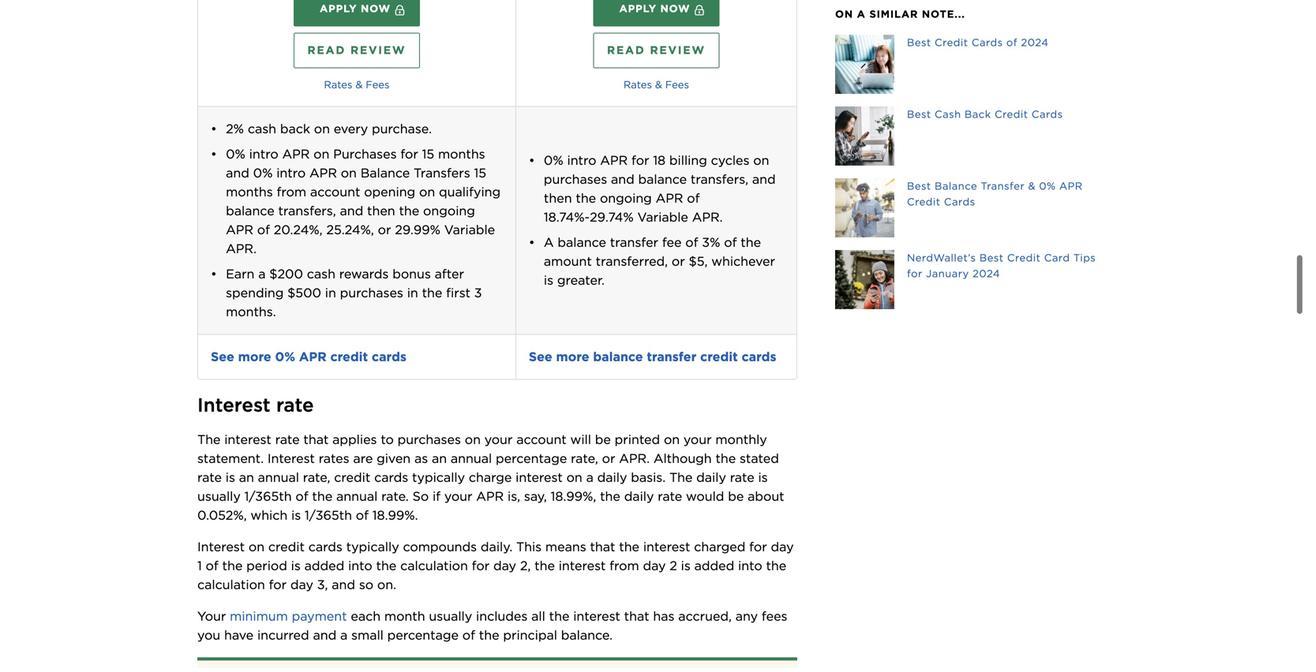 Task type: describe. For each thing, give the bounding box(es) containing it.
0 horizontal spatial &
[[356, 79, 363, 91]]

the right 2,
[[535, 559, 555, 574]]

after
[[435, 266, 464, 282]]

read review link for rates & fees link related to 2nd 'apply now' link
[[593, 33, 720, 68]]

review for rates & fees link associated with second 'apply now' link from the right
[[351, 43, 406, 57]]

payment
[[292, 609, 347, 624]]

printed
[[615, 432, 660, 448]]

on up charge
[[465, 432, 481, 448]]

read for rates & fees link associated with second 'apply now' link from the right
[[307, 43, 346, 57]]

balance inside 0% intro apr for 18 billing cycles on purchases and balance transfers, and then the ongoing apr of 18.74%-29.74% variable apr
[[638, 172, 687, 187]]

best balance transfer & 0% apr credit cards
[[907, 180, 1083, 208]]

$5,
[[689, 254, 708, 269]]

minimum
[[230, 609, 288, 624]]

1 horizontal spatial be
[[728, 489, 744, 504]]

2 apply now link from the left
[[593, 0, 720, 26]]

monthly
[[716, 432, 767, 448]]

see more 0% apr credit cards link
[[211, 349, 406, 365]]

basis.
[[631, 470, 666, 486]]

2,
[[520, 559, 531, 574]]

cards inside best balance transfer & 0% apr credit cards
[[944, 196, 975, 208]]

interest up the 'say,'
[[516, 470, 563, 486]]

the inside 0% intro apr for 18 billing cycles on purchases and balance transfers, and then the ongoing apr of 18.74%-29.74% variable apr
[[576, 191, 596, 206]]

best credit cards of 2024
[[907, 36, 1049, 49]]

1 horizontal spatial an
[[432, 451, 447, 467]]

january
[[926, 268, 969, 280]]

1 rates from the left
[[624, 79, 652, 91]]

the down monthly
[[716, 451, 736, 467]]

interest up 2
[[643, 540, 690, 555]]

0 vertical spatial calculation
[[400, 559, 468, 574]]

of inside 0% intro apr for 18 billing cycles on purchases and balance transfers, and then the ongoing apr of 18.74%-29.74% variable apr
[[687, 191, 700, 206]]

so
[[413, 489, 429, 504]]

daily up would
[[696, 470, 726, 486]]

$200
[[269, 266, 303, 282]]

1
[[197, 559, 202, 574]]

transfer inside a balance transfer fee of 3% of the amount transferred, or $5, whichever is greater.
[[610, 235, 658, 250]]

account inside the interest rate that applies to purchases on your account will be printed on your monthly statement. interest rates are given as an annual percentage rate, or apr. although the stated rate is an annual rate, credit cards typically charge interest on a daily basis. the daily rate is usually 1/365th of the annual rate. so if your apr is, say, 18.99%, the daily rate would be about 0.052%, which is 1/365th of 18.99%.
[[516, 432, 567, 448]]

a balance transfer fee of 3% of the amount transferred, or $5, whichever is greater.
[[544, 235, 779, 288]]

your minimum payment
[[197, 609, 347, 624]]

2 vertical spatial annual
[[336, 489, 378, 504]]

percentage inside the interest rate that applies to purchases on your account will be printed on your monthly statement. interest rates are given as an annual percentage rate, or apr. although the stated rate is an annual rate, credit cards typically charge interest on a daily basis. the daily rate is usually 1/365th of the annual rate. so if your apr is, say, 18.99%, the daily rate would be about 0.052%, which is 1/365th of 18.99%.
[[496, 451, 567, 467]]

2 fees from the left
[[366, 79, 390, 91]]

20.24%,
[[274, 222, 323, 238]]

compounds
[[403, 540, 477, 555]]

similar
[[870, 8, 918, 20]]

3,
[[317, 577, 328, 593]]

is down statement.
[[226, 470, 235, 486]]

then inside 0% intro apr for 18 billing cycles on purchases and balance transfers, and then the ongoing apr of 18.74%-29.74% variable apr
[[544, 191, 572, 206]]

apply now for second 'apply now' link from the right
[[320, 2, 391, 15]]

ongoing inside 0% intro apr on purchases for 15 months and 0% intro apr on balance transfers 15 months from account opening on qualifying balance transfers, and then the ongoing apr of 20.24%, 25.24%, or 29.99% variable apr
[[423, 203, 475, 219]]

cycles
[[711, 153, 750, 168]]

1 in from the left
[[325, 285, 336, 301]]

period
[[246, 559, 287, 574]]

the interest rate that applies to purchases on your account will be printed on your monthly statement. interest rates are given as an annual percentage rate, or apr. although the stated rate is an annual rate, credit cards typically charge interest on a daily basis. the daily rate is usually 1/365th of the annual rate. so if your apr is, say, 18.99%, the daily rate would be about 0.052%, which is 1/365th of 18.99%.
[[197, 432, 788, 523]]

your
[[197, 609, 226, 624]]

balance inside 0% intro apr on purchases for 15 months and 0% intro apr on balance transfers 15 months from account opening on qualifying balance transfers, and then the ongoing apr of 20.24%, 25.24%, or 29.99% variable apr
[[226, 203, 274, 219]]

1 horizontal spatial the
[[669, 470, 693, 486]]

is up the about
[[758, 470, 768, 486]]

credit right back
[[995, 108, 1028, 120]]

minimum payment link
[[230, 609, 347, 624]]

on up although
[[664, 432, 680, 448]]

each month usually includes all the interest that has accrued, any fees you have incurred and a small percentage of the principal balance.
[[197, 609, 791, 643]]

0 vertical spatial rate,
[[571, 451, 598, 467]]

rate down the see more 0% apr credit cards
[[276, 394, 314, 417]]

cash inside the earn a $200 cash rewards bonus after spending $500 in purchases in the first 3 months.
[[307, 266, 335, 282]]

1 apply from the left
[[619, 2, 657, 15]]

is right which
[[291, 508, 301, 523]]

every
[[334, 121, 368, 137]]

1 vertical spatial 1/365th
[[305, 508, 352, 523]]

purchase.
[[372, 121, 432, 137]]

month
[[384, 609, 425, 624]]

the right means
[[619, 540, 639, 555]]

18
[[653, 153, 666, 168]]

interest on credit cards typically compounds daily. this means that the interest charged for day 1 of the period is added into the calculation for day 2, the interest from day 2 is added into the calculation for day 3, and so on.
[[197, 540, 798, 593]]

interest for rate
[[197, 394, 271, 417]]

principal
[[503, 628, 557, 643]]

interest down means
[[559, 559, 606, 574]]

2
[[670, 559, 677, 574]]

note...
[[922, 8, 965, 20]]

2 added from the left
[[694, 559, 734, 574]]

on up the 18.99%, at the left bottom of the page
[[567, 470, 582, 486]]

$500
[[287, 285, 321, 301]]

whichever
[[711, 254, 775, 269]]

0% inside 0% intro apr for 18 billing cycles on purchases and balance transfers, and then the ongoing apr of 18.74%-29.74% variable apr
[[544, 153, 563, 168]]

a
[[544, 235, 554, 250]]

the down includes
[[479, 628, 499, 643]]

0 horizontal spatial be
[[595, 432, 611, 448]]

2 horizontal spatial your
[[684, 432, 712, 448]]

any
[[736, 609, 758, 624]]

usually inside each month usually includes all the interest that has accrued, any fees you have incurred and a small percentage of the principal balance.
[[429, 609, 472, 624]]

0 vertical spatial the
[[197, 432, 221, 448]]

for inside 0% intro apr for 18 billing cycles on purchases and balance transfers, and then the ongoing apr of 18.74%-29.74% variable apr
[[632, 153, 649, 168]]

although
[[654, 451, 712, 467]]

accrued,
[[678, 609, 732, 624]]

for down period
[[269, 577, 287, 593]]

this
[[516, 540, 542, 555]]

on down purchases
[[341, 165, 357, 181]]

transfers, inside 0% intro apr on purchases for 15 months and 0% intro apr on balance transfers 15 months from account opening on qualifying balance transfers, and then the ongoing apr of 20.24%, 25.24%, or 29.99% variable apr
[[278, 203, 336, 219]]

stated
[[740, 451, 779, 467]]

1 added from the left
[[304, 559, 344, 574]]

for inside 0% intro apr on purchases for 15 months and 0% intro apr on balance transfers 15 months from account opening on qualifying balance transfers, and then the ongoing apr of 20.24%, 25.24%, or 29.99% variable apr
[[401, 146, 418, 162]]

usually inside the interest rate that applies to purchases on your account will be printed on your monthly statement. interest rates are given as an annual percentage rate, or apr. although the stated rate is an annual rate, credit cards typically charge interest on a daily basis. the daily rate is usually 1/365th of the annual rate. so if your apr is, say, 18.99%, the daily rate would be about 0.052%, which is 1/365th of 18.99%.
[[197, 489, 241, 504]]

back
[[965, 108, 991, 120]]

and inside each month usually includes all the interest that has accrued, any fees you have incurred and a small percentage of the principal balance.
[[313, 628, 336, 643]]

intro down back
[[276, 165, 306, 181]]

balance inside a balance transfer fee of 3% of the amount transferred, or $5, whichever is greater.
[[558, 235, 606, 250]]

amount
[[544, 254, 592, 269]]

first
[[446, 285, 471, 301]]

purchases inside the earn a $200 cash rewards bonus after spending $500 in purchases in the first 3 months.
[[340, 285, 403, 301]]

1 fees from the left
[[665, 79, 689, 91]]

greater.
[[557, 273, 605, 288]]

rates
[[319, 451, 349, 467]]

and inside interest on credit cards typically compounds daily. this means that the interest charged for day 1 of the period is added into the calculation for day 2, the interest from day 2 is added into the calculation for day 3, and so on.
[[332, 577, 355, 593]]

for inside 'nerdwallet's best credit card tips for january 2024'
[[907, 268, 923, 280]]

each
[[351, 609, 381, 624]]

applies
[[332, 432, 377, 448]]

interest up statement.
[[224, 432, 271, 448]]

3%
[[702, 235, 720, 250]]

on down 2% cash back on every purchase.
[[314, 146, 329, 162]]

18.74%-
[[544, 210, 590, 225]]

read review link for rates & fees link associated with second 'apply now' link from the right
[[294, 33, 420, 68]]

cards inside interest on credit cards typically compounds daily. this means that the interest charged for day 1 of the period is added into the calculation for day 2, the interest from day 2 is added into the calculation for day 3, and so on.
[[308, 540, 343, 555]]

the inside 0% intro apr on purchases for 15 months and 0% intro apr on balance transfers 15 months from account opening on qualifying balance transfers, and then the ongoing apr of 20.24%, 25.24%, or 29.99% variable apr
[[399, 203, 419, 219]]

fees
[[762, 609, 788, 624]]

read review for rates & fees link related to 2nd 'apply now' link
[[607, 43, 706, 57]]

0 horizontal spatial your
[[444, 489, 472, 504]]

rate down statement.
[[197, 470, 222, 486]]

day left 3,
[[290, 577, 313, 593]]

or inside 0% intro apr on purchases for 15 months and 0% intro apr on balance transfers 15 months from account opening on qualifying balance transfers, and then the ongoing apr of 20.24%, 25.24%, or 29.99% variable apr
[[378, 222, 391, 238]]

day left 2
[[643, 559, 666, 574]]

on right back
[[314, 121, 330, 137]]

1 into from the left
[[348, 559, 372, 574]]

qualifying
[[439, 184, 501, 200]]

nerdwallet's best credit card tips for january 2024 link
[[835, 250, 1107, 309]]

credit inside 'nerdwallet's best credit card tips for january 2024'
[[1007, 252, 1041, 264]]

2024 inside 'nerdwallet's best credit card tips for january 2024'
[[973, 268, 1000, 280]]

. for from
[[253, 241, 256, 257]]

1 vertical spatial months
[[226, 184, 273, 200]]

interest rate
[[197, 394, 314, 417]]

see more 0% apr credit cards
[[211, 349, 406, 365]]

on.
[[377, 577, 396, 593]]

best for best credit cards of 2024
[[907, 36, 931, 49]]

the inside the earn a $200 cash rewards bonus after spending $500 in purchases in the first 3 months.
[[422, 285, 442, 301]]

of inside each month usually includes all the interest that has accrued, any fees you have incurred and a small percentage of the principal balance.
[[462, 628, 475, 643]]

transfers
[[414, 165, 470, 181]]

on inside interest on credit cards typically compounds daily. this means that the interest charged for day 1 of the period is added into the calculation for day 2, the interest from day 2 is added into the calculation for day 3, and so on.
[[249, 540, 265, 555]]

best credit cards of 2024 link
[[835, 35, 1107, 94]]

2%
[[226, 121, 244, 137]]

rate down interest rate
[[275, 432, 300, 448]]

say,
[[524, 489, 547, 504]]

would
[[686, 489, 724, 504]]

is,
[[508, 489, 520, 504]]

1 vertical spatial cards
[[1032, 108, 1063, 120]]

balance.
[[561, 628, 613, 643]]

rates & fees link for second 'apply now' link from the right
[[324, 79, 390, 91]]

incurred
[[257, 628, 309, 643]]

0 vertical spatial 15
[[422, 146, 434, 162]]

apply now for 2nd 'apply now' link
[[619, 2, 690, 15]]

the right the 18.99%, at the left bottom of the page
[[600, 489, 620, 504]]

fee
[[662, 235, 682, 250]]

as
[[414, 451, 428, 467]]

the inside a balance transfer fee of 3% of the amount transferred, or $5, whichever is greater.
[[741, 235, 761, 250]]

tips
[[1074, 252, 1096, 264]]

best for best balance transfer & 0% apr credit cards
[[907, 180, 931, 192]]

2 into from the left
[[738, 559, 762, 574]]

2 apply from the left
[[320, 2, 357, 15]]

0 vertical spatial annual
[[451, 451, 492, 467]]

on inside 0% intro apr for 18 billing cycles on purchases and balance transfers, and then the ongoing apr of 18.74%-29.74% variable apr
[[753, 153, 769, 168]]

rate.
[[381, 489, 409, 504]]

have
[[224, 628, 254, 643]]

rates & fees link for 2nd 'apply now' link
[[624, 79, 689, 91]]

all
[[531, 609, 545, 624]]

1 horizontal spatial &
[[655, 79, 662, 91]]

credit down note...
[[935, 36, 968, 49]]

from inside interest on credit cards typically compounds daily. this means that the interest charged for day 1 of the period is added into the calculation for day 2, the interest from day 2 is added into the calculation for day 3, and so on.
[[610, 559, 639, 574]]

2 in from the left
[[407, 285, 418, 301]]

0% intro apr on purchases for 15 months and 0% intro apr on balance transfers 15 months from account opening on qualifying balance transfers, and then the ongoing apr of 20.24%, 25.24%, or 29.99% variable apr
[[226, 146, 504, 257]]

means
[[545, 540, 586, 555]]

has
[[653, 609, 675, 624]]

so
[[359, 577, 374, 593]]

best balance transfer & 0% apr credit cards link
[[835, 178, 1107, 238]]

purchases inside the interest rate that applies to purchases on your account will be printed on your monthly statement. interest rates are given as an annual percentage rate, or apr. although the stated rate is an annual rate, credit cards typically charge interest on a daily basis. the daily rate is usually 1/365th of the annual rate. so if your apr is, say, 18.99%, the daily rate would be about 0.052%, which is 1/365th of 18.99%.
[[398, 432, 461, 448]]

for down 'daily.'
[[472, 559, 490, 574]]

a right on at the right top of the page
[[857, 8, 866, 20]]

day down the about
[[771, 540, 794, 555]]

the right 1
[[222, 559, 243, 574]]

charge
[[469, 470, 512, 486]]

1 vertical spatial an
[[239, 470, 254, 486]]

1 vertical spatial calculation
[[197, 577, 265, 593]]

interest for on
[[197, 540, 245, 555]]

variable inside 0% intro apr on purchases for 15 months and 0% intro apr on balance transfers 15 months from account opening on qualifying balance transfers, and then the ongoing apr of 20.24%, 25.24%, or 29.99% variable apr
[[444, 222, 495, 238]]



Task type: locate. For each thing, give the bounding box(es) containing it.
in right $500
[[325, 285, 336, 301]]

cash
[[248, 121, 276, 137], [307, 266, 335, 282]]

cards up nerdwallet's
[[944, 196, 975, 208]]

0 horizontal spatial apply
[[320, 2, 357, 15]]

the up on.
[[376, 559, 397, 574]]

2 now from the left
[[361, 2, 391, 15]]

for down nerdwallet's
[[907, 268, 923, 280]]

0 horizontal spatial read review
[[307, 43, 406, 57]]

given
[[377, 451, 411, 467]]

ongoing
[[600, 191, 652, 206], [423, 203, 475, 219]]

back
[[280, 121, 310, 137]]

months.
[[226, 304, 276, 320]]

1 horizontal spatial .
[[720, 210, 723, 225]]

to
[[381, 432, 394, 448]]

purchases down the rewards
[[340, 285, 403, 301]]

of
[[1006, 36, 1018, 49], [687, 191, 700, 206], [257, 222, 270, 238], [685, 235, 698, 250], [724, 235, 737, 250], [296, 489, 308, 504], [356, 508, 369, 523], [206, 559, 218, 574], [462, 628, 475, 643]]

interest inside interest on credit cards typically compounds daily. this means that the interest charged for day 1 of the period is added into the calculation for day 2, the interest from day 2 is added into the calculation for day 3, and so on.
[[197, 540, 245, 555]]

rates & fees up every
[[324, 79, 390, 91]]

0 horizontal spatial fees
[[366, 79, 390, 91]]

into up so
[[348, 559, 372, 574]]

1 horizontal spatial read
[[607, 43, 645, 57]]

1 read from the left
[[607, 43, 645, 57]]

cash up $500
[[307, 266, 335, 282]]

rates & fees link up 18
[[624, 79, 689, 91]]

0 horizontal spatial an
[[239, 470, 254, 486]]

1 horizontal spatial fees
[[665, 79, 689, 91]]

spending
[[226, 285, 284, 301]]

variable up fee
[[637, 210, 688, 225]]

2 more from the left
[[556, 349, 589, 365]]

1 horizontal spatial 1/365th
[[305, 508, 352, 523]]

your
[[485, 432, 513, 448], [684, 432, 712, 448], [444, 489, 472, 504]]

credit inside best balance transfer & 0% apr credit cards
[[907, 196, 941, 208]]

rates & fees link up every
[[324, 79, 390, 91]]

charged
[[694, 540, 746, 555]]

of inside 0% intro apr on purchases for 15 months and 0% intro apr on balance transfers 15 months from account opening on qualifying balance transfers, and then the ongoing apr of 20.24%, 25.24%, or 29.99% variable apr
[[257, 222, 270, 238]]

the up 18.74%-
[[576, 191, 596, 206]]

transfers, inside 0% intro apr for 18 billing cycles on purchases and balance transfers, and then the ongoing apr of 18.74%-29.74% variable apr
[[691, 172, 748, 187]]

1/365th down rates
[[305, 508, 352, 523]]

typically up if on the bottom left of the page
[[412, 470, 465, 486]]

rates & fees up 18
[[624, 79, 689, 91]]

or
[[378, 222, 391, 238], [672, 254, 685, 269], [602, 451, 615, 467]]

then inside 0% intro apr on purchases for 15 months and 0% intro apr on balance transfers 15 months from account opening on qualifying balance transfers, and then the ongoing apr of 20.24%, 25.24%, or 29.99% variable apr
[[367, 203, 395, 219]]

0 vertical spatial account
[[310, 184, 360, 200]]

1 vertical spatial annual
[[258, 470, 299, 486]]

0 horizontal spatial rates & fees link
[[324, 79, 390, 91]]

rate, down will
[[571, 451, 598, 467]]

transfers, down cycles
[[691, 172, 748, 187]]

intro up 18.74%-
[[567, 153, 596, 168]]

0 vertical spatial or
[[378, 222, 391, 238]]

or left 29.99%
[[378, 222, 391, 238]]

usually right month
[[429, 609, 472, 624]]

2 apply now from the left
[[320, 2, 391, 15]]

daily down 'basis.'
[[624, 489, 654, 504]]

2 review from the left
[[351, 43, 406, 57]]

2 read from the left
[[307, 43, 346, 57]]

a up spending
[[258, 266, 266, 282]]

0 horizontal spatial rate,
[[303, 470, 330, 486]]

nerdwallet's best credit card tips for january 2024
[[907, 252, 1096, 280]]

apr inside the interest rate that applies to purchases on your account will be printed on your monthly statement. interest rates are given as an annual percentage rate, or apr. although the stated rate is an annual rate, credit cards typically charge interest on a daily basis. the daily rate is usually 1/365th of the annual rate. so if your apr is, say, 18.99%, the daily rate would be about 0.052%, which is 1/365th of 18.99%.
[[476, 489, 504, 504]]

read review for rates & fees link associated with second 'apply now' link from the right
[[307, 43, 406, 57]]

.
[[720, 210, 723, 225], [253, 241, 256, 257]]

1 horizontal spatial transfers,
[[691, 172, 748, 187]]

rate down 'basis.'
[[658, 489, 682, 504]]

purchases up 18.74%-
[[544, 172, 607, 187]]

fees up purchase.
[[366, 79, 390, 91]]

1 more from the left
[[238, 349, 271, 365]]

added down charged
[[694, 559, 734, 574]]

usually up 0.052%,
[[197, 489, 241, 504]]

1 vertical spatial 15
[[474, 165, 486, 181]]

2 rates & fees link from the left
[[324, 79, 390, 91]]

intro inside 0% intro apr for 18 billing cycles on purchases and balance transfers, and then the ongoing apr of 18.74%-29.74% variable apr
[[567, 153, 596, 168]]

1 horizontal spatial read review link
[[593, 33, 720, 68]]

will
[[570, 432, 591, 448]]

2 rates & fees from the left
[[324, 79, 390, 91]]

2 horizontal spatial &
[[1028, 180, 1036, 192]]

0 horizontal spatial typically
[[346, 540, 399, 555]]

in down bonus
[[407, 285, 418, 301]]

. up earn
[[253, 241, 256, 257]]

earn
[[226, 266, 255, 282]]

15 up transfers
[[422, 146, 434, 162]]

and
[[226, 165, 249, 181], [611, 172, 635, 187], [752, 172, 776, 187], [340, 203, 363, 219], [332, 577, 355, 593], [313, 628, 336, 643]]

1 vertical spatial transfer
[[647, 349, 697, 365]]

0 horizontal spatial account
[[310, 184, 360, 200]]

1 horizontal spatial rates & fees
[[624, 79, 689, 91]]

calculation
[[400, 559, 468, 574], [197, 577, 265, 593]]

small
[[351, 628, 384, 643]]

0% inside best balance transfer & 0% apr credit cards
[[1039, 180, 1056, 192]]

1 horizontal spatial apply now link
[[593, 0, 720, 26]]

cards right back
[[1032, 108, 1063, 120]]

a left small
[[340, 628, 348, 643]]

best inside 'nerdwallet's best credit card tips for january 2024'
[[980, 252, 1004, 264]]

is right 2
[[681, 559, 691, 574]]

day left 2,
[[493, 559, 516, 574]]

on
[[835, 8, 853, 20]]

1 horizontal spatial calculation
[[400, 559, 468, 574]]

interest up balance.
[[573, 609, 620, 624]]

the
[[576, 191, 596, 206], [399, 203, 419, 219], [741, 235, 761, 250], [422, 285, 442, 301], [716, 451, 736, 467], [312, 489, 333, 504], [600, 489, 620, 504], [619, 540, 639, 555], [222, 559, 243, 574], [376, 559, 397, 574], [535, 559, 555, 574], [766, 559, 787, 574], [549, 609, 570, 624], [479, 628, 499, 643]]

rates
[[624, 79, 652, 91], [324, 79, 352, 91]]

& inside best balance transfer & 0% apr credit cards
[[1028, 180, 1036, 192]]

& up every
[[356, 79, 363, 91]]

see for see more 0% apr credit cards
[[211, 349, 234, 365]]

ongoing up the 29.74%
[[600, 191, 652, 206]]

1 apply now from the left
[[619, 2, 690, 15]]

or left $5,
[[672, 254, 685, 269]]

0 horizontal spatial added
[[304, 559, 344, 574]]

18.99%.
[[372, 508, 418, 523]]

1 read review link from the left
[[593, 33, 720, 68]]

that
[[303, 432, 329, 448], [590, 540, 615, 555], [624, 609, 649, 624]]

1 horizontal spatial see
[[529, 349, 552, 365]]

& up 18
[[655, 79, 662, 91]]

1 horizontal spatial read review
[[607, 43, 706, 57]]

1 read review from the left
[[607, 43, 706, 57]]

0 horizontal spatial read review link
[[294, 33, 420, 68]]

that inside the interest rate that applies to purchases on your account will be printed on your monthly statement. interest rates are given as an annual percentage rate, or apr. although the stated rate is an annual rate, credit cards typically charge interest on a daily basis. the daily rate is usually 1/365th of the annual rate. so if your apr is, say, 18.99%, the daily rate would be about 0.052%, which is 1/365th of 18.99%.
[[303, 432, 329, 448]]

includes
[[476, 609, 528, 624]]

0 vertical spatial percentage
[[496, 451, 567, 467]]

percentage down month
[[387, 628, 459, 643]]

if
[[433, 489, 441, 504]]

credit
[[935, 36, 968, 49], [995, 108, 1028, 120], [907, 196, 941, 208], [1007, 252, 1041, 264]]

balance inside best balance transfer & 0% apr credit cards
[[935, 180, 977, 192]]

cash
[[935, 108, 961, 120]]

variable down "qualifying"
[[444, 222, 495, 238]]

0 vertical spatial usually
[[197, 489, 241, 504]]

0 vertical spatial from
[[277, 184, 306, 200]]

rates & fees for second 'apply now' link from the right
[[324, 79, 390, 91]]

be right will
[[595, 432, 611, 448]]

0 horizontal spatial from
[[277, 184, 306, 200]]

fees up billing
[[665, 79, 689, 91]]

2 see from the left
[[529, 349, 552, 365]]

fees
[[665, 79, 689, 91], [366, 79, 390, 91]]

statement.
[[197, 451, 264, 467]]

best inside best balance transfer & 0% apr credit cards
[[907, 180, 931, 192]]

0%
[[226, 146, 245, 162], [544, 153, 563, 168], [253, 165, 273, 181], [1039, 180, 1056, 192], [275, 349, 295, 365]]

1 vertical spatial rate,
[[303, 470, 330, 486]]

a inside the earn a $200 cash rewards bonus after spending $500 in purchases in the first 3 months.
[[258, 266, 266, 282]]

on up period
[[249, 540, 265, 555]]

on down transfers
[[419, 184, 435, 200]]

0 horizontal spatial transfers,
[[278, 203, 336, 219]]

0 horizontal spatial balance
[[361, 165, 410, 181]]

see more balance transfer credit cards link
[[529, 349, 776, 365]]

that right means
[[590, 540, 615, 555]]

1 horizontal spatial apply now
[[619, 2, 690, 15]]

0 vertical spatial be
[[595, 432, 611, 448]]

for left 18
[[632, 153, 649, 168]]

1 vertical spatial 2024
[[973, 268, 1000, 280]]

1 see from the left
[[211, 349, 234, 365]]

ongoing inside 0% intro apr for 18 billing cycles on purchases and balance transfers, and then the ongoing apr of 18.74%-29.74% variable apr
[[600, 191, 652, 206]]

more for balance
[[556, 349, 589, 365]]

1 now from the left
[[660, 2, 690, 15]]

into
[[348, 559, 372, 574], [738, 559, 762, 574]]

2 horizontal spatial that
[[624, 609, 649, 624]]

0 horizontal spatial cash
[[248, 121, 276, 137]]

from inside 0% intro apr on purchases for 15 months and 0% intro apr on balance transfers 15 months from account opening on qualifying balance transfers, and then the ongoing apr of 20.24%, 25.24%, or 29.99% variable apr
[[277, 184, 306, 200]]

credit inside the interest rate that applies to purchases on your account will be printed on your monthly statement. interest rates are given as an annual percentage rate, or apr. although the stated rate is an annual rate, credit cards typically charge interest on a daily basis. the daily rate is usually 1/365th of the annual rate. so if your apr is, say, 18.99%, the daily rate would be about 0.052%, which is 1/365th of 18.99%.
[[334, 470, 371, 486]]

1 horizontal spatial into
[[738, 559, 762, 574]]

then down the opening
[[367, 203, 395, 219]]

0 horizontal spatial 15
[[422, 146, 434, 162]]

1 horizontal spatial balance
[[935, 180, 977, 192]]

1 horizontal spatial from
[[610, 559, 639, 574]]

credit
[[330, 349, 368, 365], [700, 349, 738, 365], [334, 470, 371, 486], [268, 540, 305, 555]]

from left 2
[[610, 559, 639, 574]]

0 horizontal spatial rates & fees
[[324, 79, 390, 91]]

1 horizontal spatial ongoing
[[600, 191, 652, 206]]

0 vertical spatial an
[[432, 451, 447, 467]]

2 vertical spatial that
[[624, 609, 649, 624]]

transfers,
[[691, 172, 748, 187], [278, 203, 336, 219]]

0 horizontal spatial that
[[303, 432, 329, 448]]

2 read review link from the left
[[294, 33, 420, 68]]

0 horizontal spatial read
[[307, 43, 346, 57]]

that inside interest on credit cards typically compounds daily. this means that the interest charged for day 1 of the period is added into the calculation for day 2, the interest from day 2 is added into the calculation for day 3, and so on.
[[590, 540, 615, 555]]

apply now link
[[294, 0, 420, 26], [593, 0, 720, 26]]

the up fees
[[766, 559, 787, 574]]

1 horizontal spatial rate,
[[571, 451, 598, 467]]

1 horizontal spatial typically
[[412, 470, 465, 486]]

interest
[[197, 394, 271, 417], [267, 451, 315, 467], [197, 540, 245, 555]]

1 vertical spatial cash
[[307, 266, 335, 282]]

earn a $200 cash rewards bonus after spending $500 in purchases in the first 3 months.
[[226, 266, 486, 320]]

0 horizontal spatial apply now link
[[294, 0, 420, 26]]

more for 0%
[[238, 349, 271, 365]]

0 horizontal spatial 1/365th
[[244, 489, 292, 504]]

0.052%,
[[197, 508, 247, 523]]

best for best cash back credit cards
[[907, 108, 931, 120]]

1 horizontal spatial rates
[[624, 79, 652, 91]]

intro for and
[[249, 146, 278, 162]]

typically up so
[[346, 540, 399, 555]]

or inside a balance transfer fee of 3% of the amount transferred, or $5, whichever is greater.
[[672, 254, 685, 269]]

read
[[607, 43, 645, 57], [307, 43, 346, 57]]

cards inside the interest rate that applies to purchases on your account will be printed on your monthly statement. interest rates are given as an annual percentage rate, or apr. although the stated rate is an annual rate, credit cards typically charge interest on a daily basis. the daily rate is usually 1/365th of the annual rate. so if your apr is, say, 18.99%, the daily rate would be about 0.052%, which is 1/365th of 18.99%.
[[374, 470, 408, 486]]

1 horizontal spatial more
[[556, 349, 589, 365]]

1 apply now link from the left
[[294, 0, 420, 26]]

0 horizontal spatial in
[[325, 285, 336, 301]]

bonus
[[393, 266, 431, 282]]

rewards
[[339, 266, 389, 282]]

calculation down compounds
[[400, 559, 468, 574]]

0 horizontal spatial calculation
[[197, 577, 265, 593]]

opening
[[364, 184, 415, 200]]

or inside the interest rate that applies to purchases on your account will be printed on your monthly statement. interest rates are given as an annual percentage rate, or apr. although the stated rate is an annual rate, credit cards typically charge interest on a daily basis. the daily rate is usually 1/365th of the annual rate. so if your apr is, say, 18.99%, the daily rate would be about 0.052%, which is 1/365th of 18.99%.
[[602, 451, 615, 467]]

read for rates & fees link related to 2nd 'apply now' link
[[607, 43, 645, 57]]

into down charged
[[738, 559, 762, 574]]

daily down the apr.
[[597, 470, 627, 486]]

18.99%,
[[551, 489, 596, 504]]

account inside 0% intro apr on purchases for 15 months and 0% intro apr on balance transfers 15 months from account opening on qualifying balance transfers, and then the ongoing apr of 20.24%, 25.24%, or 29.99% variable apr
[[310, 184, 360, 200]]

0 horizontal spatial or
[[378, 222, 391, 238]]

1 vertical spatial that
[[590, 540, 615, 555]]

29.74%
[[590, 210, 634, 225]]

2 rates from the left
[[324, 79, 352, 91]]

rate down the stated
[[730, 470, 754, 486]]

1 horizontal spatial cash
[[307, 266, 335, 282]]

the up statement.
[[197, 432, 221, 448]]

rate,
[[571, 451, 598, 467], [303, 470, 330, 486]]

be left the about
[[728, 489, 744, 504]]

variable inside 0% intro apr for 18 billing cycles on purchases and balance transfers, and then the ongoing apr of 18.74%-29.74% variable apr
[[637, 210, 688, 225]]

your up although
[[684, 432, 712, 448]]

added
[[304, 559, 344, 574], [694, 559, 734, 574]]

best down the best cash back credit cards link
[[907, 180, 931, 192]]

purchases up as
[[398, 432, 461, 448]]

typically inside the interest rate that applies to purchases on your account will be printed on your monthly statement. interest rates are given as an annual percentage rate, or apr. although the stated rate is an annual rate, credit cards typically charge interest on a daily basis. the daily rate is usually 1/365th of the annual rate. so if your apr is, say, 18.99%, the daily rate would be about 0.052%, which is 1/365th of 18.99%.
[[412, 470, 465, 486]]

2% cash back on every purchase.
[[226, 121, 432, 137]]

1 rates & fees link from the left
[[624, 79, 689, 91]]

from
[[277, 184, 306, 200], [610, 559, 639, 574]]

interest left rates
[[267, 451, 315, 467]]

0% intro apr for 18 billing cycles on purchases and balance transfers, and then the ongoing apr of 18.74%-29.74% variable apr
[[544, 153, 780, 225]]

. for of
[[720, 210, 723, 225]]

1 horizontal spatial your
[[485, 432, 513, 448]]

on a similar note...
[[835, 8, 965, 20]]

percentage inside each month usually includes all the interest that has accrued, any fees you have incurred and a small percentage of the principal balance.
[[387, 628, 459, 643]]

best down on a similar note... at the right
[[907, 36, 931, 49]]

interest inside the interest rate that applies to purchases on your account will be printed on your monthly statement. interest rates are given as an annual percentage rate, or apr. although the stated rate is an annual rate, credit cards typically charge interest on a daily basis. the daily rate is usually 1/365th of the annual rate. so if your apr is, say, 18.99%, the daily rate would be about 0.052%, which is 1/365th of 18.99%.
[[267, 451, 315, 467]]

months
[[438, 146, 485, 162], [226, 184, 273, 200]]

0 vertical spatial transfers,
[[691, 172, 748, 187]]

1 vertical spatial percentage
[[387, 628, 459, 643]]

2 vertical spatial or
[[602, 451, 615, 467]]

0 vertical spatial typically
[[412, 470, 465, 486]]

3
[[474, 285, 482, 301]]

1 vertical spatial transfers,
[[278, 203, 336, 219]]

billing
[[669, 153, 707, 168]]

0 horizontal spatial apply now
[[320, 2, 391, 15]]

that inside each month usually includes all the interest that has accrued, any fees you have incurred and a small percentage of the principal balance.
[[624, 609, 649, 624]]

the right all
[[549, 609, 570, 624]]

0 horizontal spatial the
[[197, 432, 221, 448]]

1 horizontal spatial months
[[438, 146, 485, 162]]

the
[[197, 432, 221, 448], [669, 470, 693, 486]]

that left has
[[624, 609, 649, 624]]

1 horizontal spatial 2024
[[1021, 36, 1049, 49]]

apr inside best balance transfer & 0% apr credit cards
[[1059, 180, 1083, 192]]

0 vertical spatial cash
[[248, 121, 276, 137]]

2 horizontal spatial annual
[[451, 451, 492, 467]]

1 horizontal spatial now
[[660, 2, 690, 15]]

of inside interest on credit cards typically compounds daily. this means that the interest charged for day 1 of the period is added into the calculation for day 2, the interest from day 2 is added into the calculation for day 3, and so on.
[[206, 559, 218, 574]]

see
[[211, 349, 234, 365], [529, 349, 552, 365]]

. up 3%
[[720, 210, 723, 225]]

that up rates
[[303, 432, 329, 448]]

account up the 25.24%,
[[310, 184, 360, 200]]

usually
[[197, 489, 241, 504], [429, 609, 472, 624]]

nerdwallet's
[[907, 252, 976, 264]]

a inside the interest rate that applies to purchases on your account will be printed on your monthly statement. interest rates are given as an annual percentage rate, or apr. although the stated rate is an annual rate, credit cards typically charge interest on a daily basis. the daily rate is usually 1/365th of the annual rate. so if your apr is, say, 18.99%, the daily rate would be about 0.052%, which is 1/365th of 18.99%.
[[586, 470, 594, 486]]

apply
[[619, 2, 657, 15], [320, 2, 357, 15]]

1 horizontal spatial or
[[602, 451, 615, 467]]

which
[[251, 508, 288, 523]]

1 horizontal spatial 15
[[474, 165, 486, 181]]

added up 3,
[[304, 559, 344, 574]]

more down the greater.
[[556, 349, 589, 365]]

see for see more balance transfer credit cards
[[529, 349, 552, 365]]

0 vertical spatial that
[[303, 432, 329, 448]]

on
[[314, 121, 330, 137], [314, 146, 329, 162], [753, 153, 769, 168], [341, 165, 357, 181], [419, 184, 435, 200], [465, 432, 481, 448], [664, 432, 680, 448], [567, 470, 582, 486], [249, 540, 265, 555]]

best cash back credit cards link
[[835, 107, 1107, 166]]

0 horizontal spatial percentage
[[387, 628, 459, 643]]

0 horizontal spatial 2024
[[973, 268, 1000, 280]]

purchases
[[333, 146, 397, 162]]

annual up charge
[[451, 451, 492, 467]]

0 horizontal spatial usually
[[197, 489, 241, 504]]

apr
[[282, 146, 310, 162], [600, 153, 628, 168], [309, 165, 337, 181], [1059, 180, 1083, 192], [656, 191, 683, 206], [692, 210, 720, 225], [226, 222, 253, 238], [226, 241, 253, 257], [299, 349, 327, 365], [476, 489, 504, 504]]

for right charged
[[749, 540, 767, 555]]

rates & fees for 2nd 'apply now' link
[[624, 79, 689, 91]]

cash right 2%
[[248, 121, 276, 137]]

the up 29.99%
[[399, 203, 419, 219]]

transferred,
[[596, 254, 668, 269]]

1 horizontal spatial variable
[[637, 210, 688, 225]]

typically inside interest on credit cards typically compounds daily. this means that the interest charged for day 1 of the period is added into the calculation for day 2, the interest from day 2 is added into the calculation for day 3, and so on.
[[346, 540, 399, 555]]

0 vertical spatial interest
[[197, 394, 271, 417]]

is right period
[[291, 559, 301, 574]]

credit inside interest on credit cards typically compounds daily. this means that the interest charged for day 1 of the period is added into the calculation for day 2, the interest from day 2 is added into the calculation for day 3, and so on.
[[268, 540, 305, 555]]

the up whichever
[[741, 235, 761, 250]]

1 review from the left
[[650, 43, 706, 57]]

annual left rate.
[[336, 489, 378, 504]]

a up the 18.99%, at the left bottom of the page
[[586, 470, 594, 486]]

1 rates & fees from the left
[[624, 79, 689, 91]]

is inside a balance transfer fee of 3% of the amount transferred, or $5, whichever is greater.
[[544, 273, 553, 288]]

the down rates
[[312, 489, 333, 504]]

intro for purchases
[[567, 153, 596, 168]]

then up 18.74%-
[[544, 191, 572, 206]]

balance
[[361, 165, 410, 181], [935, 180, 977, 192]]

your right if on the bottom left of the page
[[444, 489, 472, 504]]

purchases inside 0% intro apr for 18 billing cycles on purchases and balance transfers, and then the ongoing apr of 18.74%-29.74% variable apr
[[544, 172, 607, 187]]

a
[[857, 8, 866, 20], [258, 266, 266, 282], [586, 470, 594, 486], [340, 628, 348, 643]]

review for rates & fees link related to 2nd 'apply now' link
[[650, 43, 706, 57]]

1 horizontal spatial then
[[544, 191, 572, 206]]

1 horizontal spatial review
[[650, 43, 706, 57]]

2 read review from the left
[[307, 43, 406, 57]]

an
[[432, 451, 447, 467], [239, 470, 254, 486]]

months up transfers
[[438, 146, 485, 162]]

annual
[[451, 451, 492, 467], [258, 470, 299, 486], [336, 489, 378, 504]]

best left "cash"
[[907, 108, 931, 120]]

0 horizontal spatial see
[[211, 349, 234, 365]]

a inside each month usually includes all the interest that has accrued, any fees you have incurred and a small percentage of the principal balance.
[[340, 628, 348, 643]]

2 vertical spatial purchases
[[398, 432, 461, 448]]

balance left transfer on the top of page
[[935, 180, 977, 192]]

2 vertical spatial interest
[[197, 540, 245, 555]]

& right transfer on the top of page
[[1028, 180, 1036, 192]]

29.99%
[[395, 222, 440, 238]]

1 horizontal spatial percentage
[[496, 451, 567, 467]]

you
[[197, 628, 220, 643]]

0 vertical spatial cards
[[972, 36, 1003, 49]]

interest inside each month usually includes all the interest that has accrued, any fees you have incurred and a small percentage of the principal balance.
[[573, 609, 620, 624]]

balance inside 0% intro apr on purchases for 15 months and 0% intro apr on balance transfers 15 months from account opening on qualifying balance transfers, and then the ongoing apr of 20.24%, 25.24%, or 29.99% variable apr
[[361, 165, 410, 181]]

0 horizontal spatial months
[[226, 184, 273, 200]]



Task type: vqa. For each thing, say whether or not it's contained in the screenshot.
leftmost BE
yes



